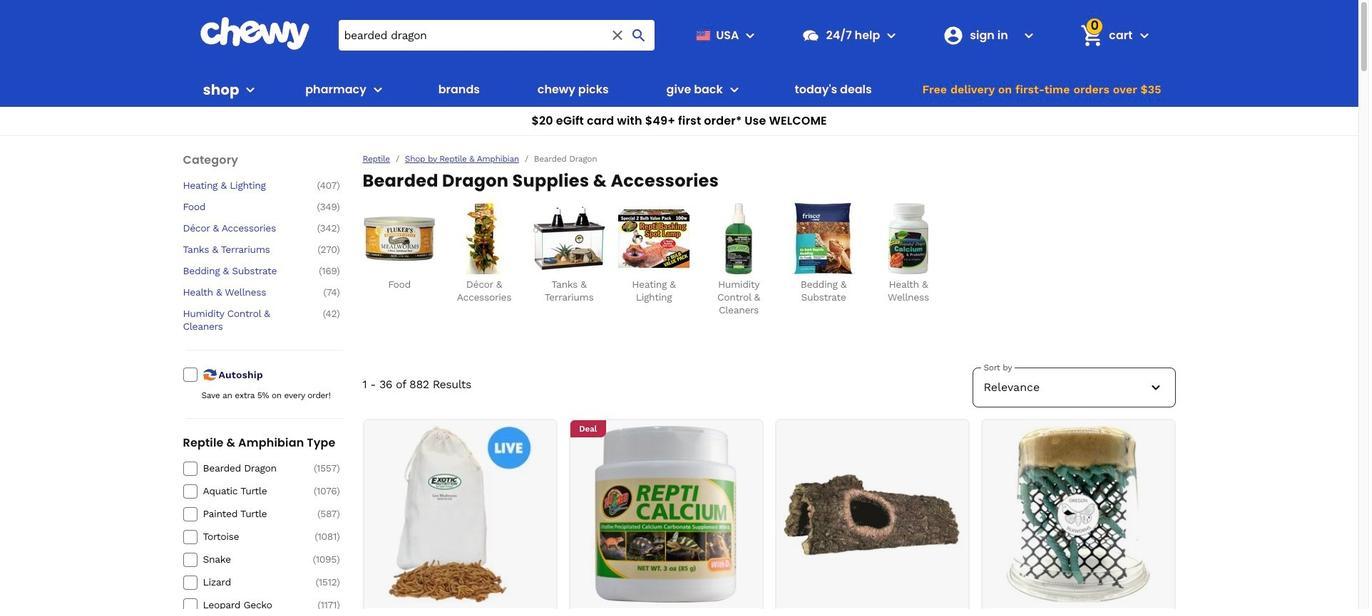 Task type: vqa. For each thing, say whether or not it's contained in the screenshot.
the Details image in the right bottom of the page
no



Task type: describe. For each thing, give the bounding box(es) containing it.
décor & accessories image
[[449, 203, 520, 275]]

chewy home image
[[199, 17, 310, 50]]

heating & lighting image
[[619, 203, 690, 275]]

food image
[[364, 203, 435, 275]]

0 horizontal spatial menu image
[[242, 81, 259, 98]]

0 vertical spatial menu image
[[742, 27, 759, 44]]

exotic nutrition live mealworms reptile food, medium, 250 count image
[[372, 427, 549, 604]]

items image
[[1080, 23, 1105, 48]]

help menu image
[[883, 27, 901, 44]]

Product search field
[[339, 20, 655, 51]]

tanks & terrariums image
[[534, 203, 605, 275]]

Search text field
[[339, 20, 655, 51]]

zilla bark bends habitat decor reptile hideout, medium image
[[784, 427, 961, 604]]

bedding & substrate image
[[788, 203, 860, 275]]

cart menu image
[[1136, 27, 1153, 44]]

pharmacy menu image
[[369, 81, 387, 98]]



Task type: locate. For each thing, give the bounding box(es) containing it.
1 vertical spatial menu image
[[242, 81, 259, 98]]

chewy support image
[[802, 26, 821, 45]]

delete search image
[[610, 27, 627, 44]]

site banner
[[0, 0, 1359, 136]]

menu image up give back menu icon
[[742, 27, 759, 44]]

menu image
[[742, 27, 759, 44], [242, 81, 259, 98]]

health & wellness image
[[873, 203, 945, 275]]

account menu image
[[1021, 27, 1038, 44]]

list
[[363, 203, 1176, 317]]

menu image down 'chewy home' image
[[242, 81, 259, 98]]

humidity control & cleaners image
[[703, 203, 775, 275]]

zoo med repti calcium with d3 reptile supplement, 3-oz jar image
[[578, 427, 755, 604]]

oregon silkworms small live hornworms, 25 count image
[[990, 427, 1167, 604]]

give back menu image
[[726, 81, 743, 98]]

1 horizontal spatial menu image
[[742, 27, 759, 44]]

submit search image
[[631, 27, 648, 44]]



